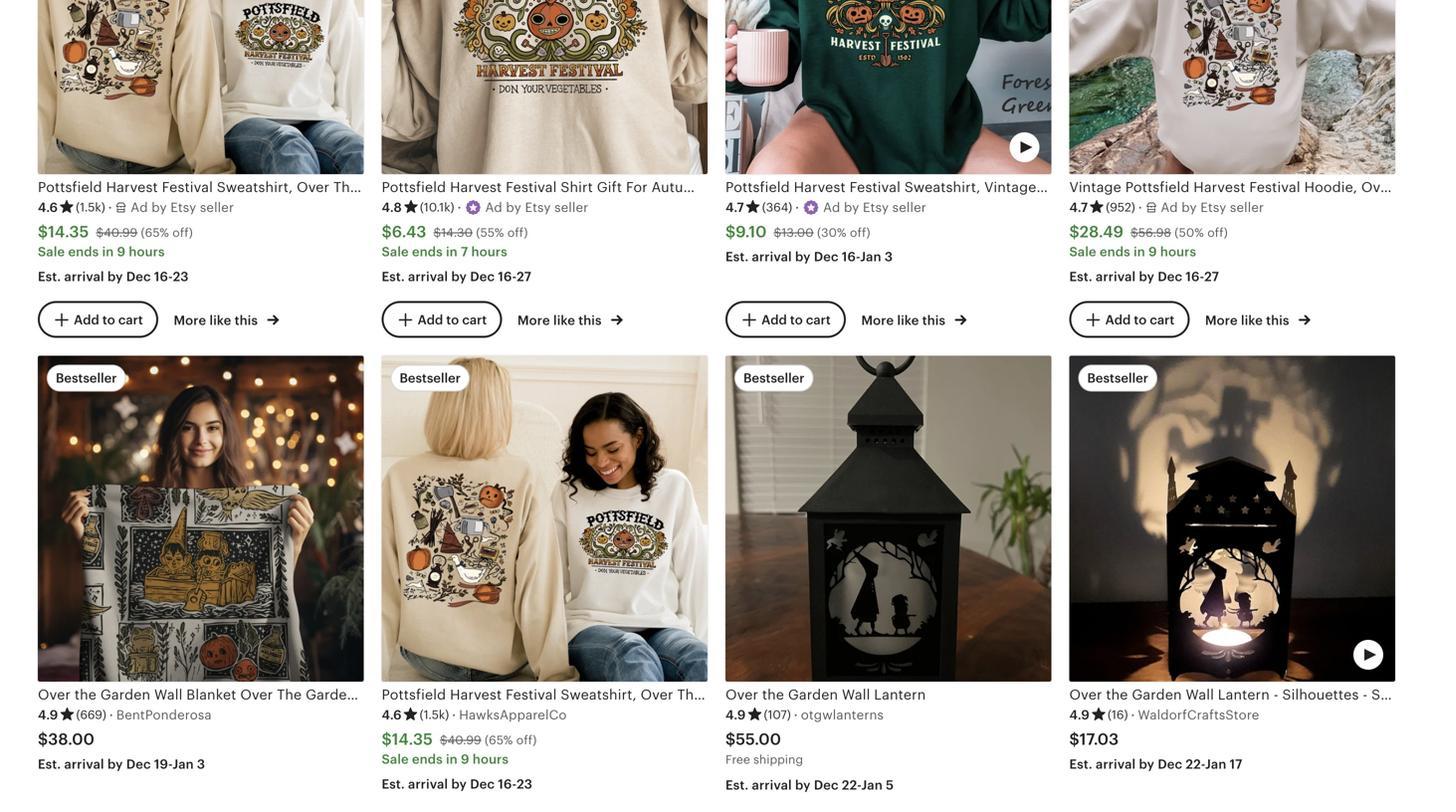 Task type: vqa. For each thing, say whether or not it's contained in the screenshot.
Clothing to the right
no



Task type: describe. For each thing, give the bounding box(es) containing it.
$ inside the $ 9.10 $ 13.00 (30% off)
[[774, 226, 782, 239]]

this for 28.49
[[1266, 313, 1289, 328]]

p
[[1430, 687, 1433, 703]]

ends for the add to cart button for 28.49
[[1100, 245, 1130, 259]]

garden for 55.00
[[788, 687, 838, 703]]

4.8
[[382, 200, 402, 215]]

by inside $ 38.00 est. arrival by dec 19-jan 3
[[107, 757, 123, 772]]

(364)
[[762, 200, 792, 214]]

16- for pottsfield harvest festival sweatshirt, over the garden wall sweatshirt, pottsfield sweatshirt, halloween sweatshirt image to the top
[[154, 269, 173, 284]]

bestseller for est. arrival by
[[56, 371, 117, 386]]

off) for 14.35's the add to cart button
[[172, 226, 193, 239]]

(669)
[[76, 708, 106, 721]]

27 for 28.49
[[1204, 269, 1219, 284]]

$ inside $ 38.00 est. arrival by dec 19-jan 3
[[38, 731, 48, 749]]

7
[[461, 245, 468, 259]]

like for 28.49
[[1241, 313, 1263, 328]]

hours for 6.43 the add to cart button
[[471, 245, 507, 259]]

38.00
[[48, 731, 95, 749]]

ends for 6.43 the add to cart button
[[412, 245, 443, 259]]

13.00
[[782, 226, 814, 239]]

bestseller for sale ends in 9 hours
[[400, 371, 461, 386]]

est. inside $ 38.00 est. arrival by dec 19-jan 3
[[38, 757, 61, 772]]

arrival inside $ 28.49 $ 56.98 (50% off) sale ends in 9 hours est. arrival by dec 16-27
[[1096, 269, 1136, 284]]

1 horizontal spatial 14.35
[[392, 731, 433, 749]]

off) for 6.43 the add to cart button
[[507, 226, 528, 239]]

add to cart for 6.43
[[418, 312, 487, 327]]

sale for 6.43 the add to cart button
[[382, 245, 409, 259]]

16- for pottsfield harvest festival shirt gift for autumn, vegetables fall  shirt, autumn harvest tshirt, goth clothing, skeleton festival apparels image
[[498, 269, 517, 284]]

dec inside $ 28.49 $ 56.98 (50% off) sale ends in 9 hours est. arrival by dec 16-27
[[1158, 269, 1183, 284]]

add to cart button for 6.43
[[382, 301, 502, 338]]

dec inside $ 38.00 est. arrival by dec 19-jan 3
[[126, 757, 151, 772]]

jan inside $ 17.03 est. arrival by dec 22-jan 17
[[1205, 757, 1227, 772]]

arrival inside $ 38.00 est. arrival by dec 19-jan 3
[[64, 757, 104, 772]]

3 inside $ 38.00 est. arrival by dec 19-jan 3
[[197, 757, 205, 772]]

ends for 14.35's the add to cart button
[[68, 245, 99, 259]]

9 for the add to cart button for 28.49
[[1149, 245, 1157, 259]]

hours for the add to cart button for 28.49
[[1160, 245, 1196, 259]]

1 vertical spatial (1.5k)
[[420, 708, 449, 721]]

(50%
[[1175, 226, 1204, 239]]

jan inside $ 38.00 est. arrival by dec 19-jan 3
[[172, 757, 194, 772]]

0 horizontal spatial 4.6
[[38, 200, 58, 215]]

1 horizontal spatial 40.99
[[447, 733, 481, 747]]

add to cart button for 14.35
[[38, 301, 158, 338]]

0 vertical spatial 23
[[173, 269, 189, 284]]

1 vertical spatial 4.6
[[382, 708, 402, 723]]

more for 28.49
[[1205, 313, 1238, 328]]

est. inside $ 28.49 $ 56.98 (50% off) sale ends in 9 hours est. arrival by dec 16-27
[[1069, 269, 1093, 284]]

add to cart for 9.10
[[762, 312, 831, 327]]

sale for the add to cart button for 28.49
[[1069, 245, 1097, 259]]

by inside $ 6.43 $ 14.30 (55% off) sale ends in 7 hours est. arrival by dec 16-27
[[451, 269, 467, 284]]

pottsfield harvest festival shirt gift for autumn, vegetables fall  shirt, autumn harvest tshirt, goth clothing, skeleton festival apparels image
[[382, 0, 708, 174]]

$ 6.43 $ 14.30 (55% off) sale ends in 7 hours est. arrival by dec 16-27
[[382, 223, 531, 284]]

(107)
[[764, 708, 791, 721]]

to for 28.49
[[1134, 312, 1147, 327]]

bestseller for free shipping
[[743, 371, 805, 386]]

cart for 28.49
[[1150, 312, 1175, 327]]

over for 17.03
[[1069, 687, 1102, 703]]

0 horizontal spatial (65%
[[141, 226, 169, 239]]

14.30
[[441, 226, 473, 239]]

dec inside $ 6.43 $ 14.30 (55% off) sale ends in 7 hours est. arrival by dec 16-27
[[470, 269, 495, 284]]

2 - from the left
[[1363, 687, 1368, 703]]

off) inside the $ 9.10 $ 13.00 (30% off)
[[850, 226, 871, 239]]

the for 17.03
[[1106, 687, 1128, 703]]

garden for 17.03
[[1132, 687, 1182, 703]]

3 like from the left
[[897, 313, 919, 328]]

3 more like this link from the left
[[861, 309, 967, 330]]

in for 6.43 the add to cart button
[[446, 245, 458, 259]]

1 vertical spatial pottsfield harvest festival sweatshirt, over the garden wall sweatshirt, pottsfield sweatshirt, halloween sweatshirt image
[[382, 356, 708, 682]]

$ 55.00 free shipping
[[726, 731, 803, 767]]

sale for 14.35's the add to cart button
[[38, 245, 65, 259]]

silhouettes
[[1282, 687, 1359, 703]]

more for 6.43
[[518, 313, 550, 328]]

est. inside $ 6.43 $ 14.30 (55% off) sale ends in 7 hours est. arrival by dec 16-27
[[382, 269, 405, 284]]

0 horizontal spatial 14.35
[[48, 223, 89, 241]]

over the garden wall lantern image
[[726, 356, 1051, 682]]

27 for 6.43
[[517, 269, 531, 284]]

shipping
[[753, 753, 803, 767]]

3 this from the left
[[922, 313, 946, 328]]

add for 6.43
[[418, 312, 443, 327]]

$ 38.00 est. arrival by dec 19-jan 3
[[38, 731, 205, 772]]

3 more like this from the left
[[861, 313, 949, 328]]

4.9 for 17.03
[[1069, 708, 1090, 723]]

shadow
[[1372, 687, 1426, 703]]

more for 14.35
[[174, 313, 206, 328]]

more like this link for 6.43
[[518, 309, 623, 330]]



Task type: locate. For each thing, give the bounding box(es) containing it.
3 bestseller from the left
[[743, 371, 805, 386]]

2 over from the left
[[1069, 687, 1102, 703]]

by inside $ 28.49 $ 56.98 (50% off) sale ends in 9 hours est. arrival by dec 16-27
[[1139, 269, 1155, 284]]

1 over from the left
[[726, 687, 758, 703]]

17
[[1230, 757, 1243, 772]]

sale inside $ 6.43 $ 14.30 (55% off) sale ends in 7 hours est. arrival by dec 16-27
[[382, 245, 409, 259]]

by inside $ 17.03 est. arrival by dec 22-jan 17
[[1139, 757, 1155, 772]]

3 add from the left
[[762, 312, 787, 327]]

2 bestseller from the left
[[400, 371, 461, 386]]

4.9 for 55.00
[[726, 708, 746, 723]]

1 vertical spatial 3
[[197, 757, 205, 772]]

3 cart from the left
[[806, 312, 831, 327]]

more like this for 6.43
[[518, 313, 605, 328]]

(16)
[[1108, 708, 1128, 721]]

to
[[102, 312, 115, 327], [446, 312, 459, 327], [790, 312, 803, 327], [1134, 312, 1147, 327]]

hours inside $ 28.49 $ 56.98 (50% off) sale ends in 9 hours est. arrival by dec 16-27
[[1160, 245, 1196, 259]]

over the garden wall lantern - silhouettes  - shadow p
[[1069, 687, 1433, 703]]

$ inside the $ 55.00 free shipping
[[726, 731, 736, 749]]

est.
[[726, 249, 749, 264], [38, 269, 61, 284], [382, 269, 405, 284], [1069, 269, 1093, 284], [38, 757, 61, 772], [1069, 757, 1093, 772], [382, 777, 405, 792], [726, 778, 749, 793]]

1 add from the left
[[74, 312, 99, 327]]

in
[[102, 245, 114, 259], [446, 245, 458, 259], [1134, 245, 1145, 259], [446, 752, 458, 767]]

2 cart from the left
[[462, 312, 487, 327]]

ends inside $ 28.49 $ 56.98 (50% off) sale ends in 9 hours est. arrival by dec 16-27
[[1100, 245, 1130, 259]]

0 horizontal spatial over
[[726, 687, 758, 703]]

1 cart from the left
[[118, 312, 143, 327]]

4 this from the left
[[1266, 313, 1289, 328]]

1 horizontal spatial 27
[[1204, 269, 1219, 284]]

6.43
[[392, 223, 426, 241]]

(952)
[[1106, 200, 1135, 214]]

0 vertical spatial (65%
[[141, 226, 169, 239]]

add for 14.35
[[74, 312, 99, 327]]

4.6
[[38, 200, 58, 215], [382, 708, 402, 723]]

cart for 14.35
[[118, 312, 143, 327]]

dec inside $ 17.03 est. arrival by dec 22-jan 17
[[1158, 757, 1183, 772]]

add to cart button
[[38, 301, 158, 338], [382, 301, 502, 338], [726, 301, 846, 338], [1069, 301, 1190, 338]]

1 horizontal spatial lantern
[[1218, 687, 1270, 703]]

27 inside $ 6.43 $ 14.30 (55% off) sale ends in 7 hours est. arrival by dec 16-27
[[517, 269, 531, 284]]

4 more like this link from the left
[[1205, 309, 1311, 330]]

9.10
[[736, 223, 767, 241]]

over the garden wall blanket over the garden wall pottsfield harvest festival halloween blanket retro harvest festival college blanket image
[[38, 356, 364, 682]]

2 add from the left
[[418, 312, 443, 327]]

1 to from the left
[[102, 312, 115, 327]]

1 27 from the left
[[517, 269, 531, 284]]

1 lantern from the left
[[874, 687, 926, 703]]

4 add to cart from the left
[[1105, 312, 1175, 327]]

2 to from the left
[[446, 312, 459, 327]]

over up 55.00
[[726, 687, 758, 703]]

(1.5k)
[[76, 200, 105, 214], [420, 708, 449, 721]]

ends inside $ 6.43 $ 14.30 (55% off) sale ends in 7 hours est. arrival by dec 16-27
[[412, 245, 443, 259]]

·
[[108, 200, 112, 215], [457, 200, 461, 215], [795, 200, 799, 215], [1138, 200, 1142, 215], [109, 708, 113, 723], [452, 708, 456, 723], [794, 708, 798, 723], [1131, 708, 1135, 723]]

4 more from the left
[[1205, 313, 1238, 328]]

lantern for 55.00
[[874, 687, 926, 703]]

add for 9.10
[[762, 312, 787, 327]]

2 add to cart button from the left
[[382, 301, 502, 338]]

1 the from the left
[[762, 687, 784, 703]]

0 horizontal spatial pottsfield harvest festival sweatshirt, over the garden wall sweatshirt, pottsfield sweatshirt, halloween sweatshirt image
[[38, 0, 364, 174]]

off) inside $ 6.43 $ 14.30 (55% off) sale ends in 7 hours est. arrival by dec 16-27
[[507, 226, 528, 239]]

0 horizontal spatial product video element
[[726, 0, 1051, 174]]

1 add to cart from the left
[[74, 312, 143, 327]]

1 vertical spatial 22-
[[842, 778, 861, 793]]

1 more like this from the left
[[174, 313, 261, 328]]

1 horizontal spatial $ 14.35 $ 40.99 (65% off) sale ends in 9 hours est. arrival by dec 16-23
[[382, 731, 537, 792]]

cart for 9.10
[[806, 312, 831, 327]]

hours for 14.35's the add to cart button
[[129, 245, 165, 259]]

add to cart
[[74, 312, 143, 327], [418, 312, 487, 327], [762, 312, 831, 327], [1105, 312, 1175, 327]]

14.35
[[48, 223, 89, 241], [392, 731, 433, 749]]

22-
[[1186, 757, 1205, 772], [842, 778, 861, 793]]

to for 9.10
[[790, 312, 803, 327]]

2 garden from the left
[[1132, 687, 1182, 703]]

est. arrival by dec 16-jan 3
[[726, 249, 893, 264]]

1 horizontal spatial 23
[[517, 777, 532, 792]]

4 add from the left
[[1105, 312, 1131, 327]]

4.7 up 9.10
[[726, 200, 744, 215]]

1 horizontal spatial the
[[1106, 687, 1128, 703]]

3 add to cart button from the left
[[726, 301, 846, 338]]

add to cart button for 9.10
[[726, 301, 846, 338]]

2 wall from the left
[[1186, 687, 1214, 703]]

0 horizontal spatial garden
[[788, 687, 838, 703]]

0 horizontal spatial 23
[[173, 269, 189, 284]]

$ 9.10 $ 13.00 (30% off)
[[726, 223, 871, 241]]

4.9 up 55.00
[[726, 708, 746, 723]]

4 add to cart button from the left
[[1069, 301, 1190, 338]]

$ inside $ 17.03 est. arrival by dec 22-jan 17
[[1069, 731, 1080, 749]]

0 horizontal spatial 4.7
[[726, 200, 744, 215]]

over up "17.03"
[[1069, 687, 1102, 703]]

more for 9.10
[[861, 313, 894, 328]]

in for 14.35's the add to cart button
[[102, 245, 114, 259]]

0 horizontal spatial $ 14.35 $ 40.99 (65% off) sale ends in 9 hours est. arrival by dec 16-23
[[38, 223, 193, 284]]

- left the shadow
[[1363, 687, 1368, 703]]

4.9
[[38, 708, 58, 723], [726, 708, 746, 723], [1069, 708, 1090, 723]]

22- inside $ 17.03 est. arrival by dec 22-jan 17
[[1186, 757, 1205, 772]]

1 horizontal spatial wall
[[1186, 687, 1214, 703]]

0 horizontal spatial the
[[762, 687, 784, 703]]

56.98
[[1138, 226, 1171, 239]]

1 horizontal spatial 4.9
[[726, 708, 746, 723]]

2 horizontal spatial 9
[[1149, 245, 1157, 259]]

over the garden wall lantern
[[726, 687, 926, 703]]

0 vertical spatial product video element
[[726, 0, 1051, 174]]

0 vertical spatial pottsfield harvest festival sweatshirt, over the garden wall sweatshirt, pottsfield sweatshirt, halloween sweatshirt image
[[38, 0, 364, 174]]

3 to from the left
[[790, 312, 803, 327]]

0 vertical spatial 22-
[[1186, 757, 1205, 772]]

$
[[38, 223, 48, 241], [382, 223, 392, 241], [726, 223, 736, 241], [1069, 223, 1080, 241], [96, 226, 104, 239], [433, 226, 441, 239], [774, 226, 782, 239], [1131, 226, 1138, 239], [38, 731, 48, 749], [382, 731, 392, 749], [726, 731, 736, 749], [1069, 731, 1080, 749], [440, 733, 447, 747]]

wall for 55.00
[[842, 687, 870, 703]]

16- inside $ 28.49 $ 56.98 (50% off) sale ends in 9 hours est. arrival by dec 16-27
[[1186, 269, 1204, 284]]

cart
[[118, 312, 143, 327], [462, 312, 487, 327], [806, 312, 831, 327], [1150, 312, 1175, 327]]

$ 17.03 est. arrival by dec 22-jan 17
[[1069, 731, 1243, 772]]

0 horizontal spatial 9
[[117, 245, 126, 259]]

garden
[[788, 687, 838, 703], [1132, 687, 1182, 703]]

- left silhouettes
[[1274, 687, 1279, 703]]

by
[[795, 249, 811, 264], [107, 269, 123, 284], [451, 269, 467, 284], [1139, 269, 1155, 284], [107, 757, 123, 772], [1139, 757, 1155, 772], [451, 777, 467, 792], [795, 778, 811, 793]]

cart for 6.43
[[462, 312, 487, 327]]

1 like from the left
[[209, 313, 231, 328]]

more
[[174, 313, 206, 328], [518, 313, 550, 328], [861, 313, 894, 328], [1205, 313, 1238, 328]]

product video element
[[726, 0, 1051, 174], [1069, 356, 1395, 682]]

sale inside $ 28.49 $ 56.98 (50% off) sale ends in 9 hours est. arrival by dec 16-27
[[1069, 245, 1097, 259]]

9 inside $ 28.49 $ 56.98 (50% off) sale ends in 9 hours est. arrival by dec 16-27
[[1149, 245, 1157, 259]]

2 like from the left
[[553, 313, 575, 328]]

2 4.9 from the left
[[726, 708, 746, 723]]

0 horizontal spatial -
[[1274, 687, 1279, 703]]

arrival inside $ 6.43 $ 14.30 (55% off) sale ends in 7 hours est. arrival by dec 16-27
[[408, 269, 448, 284]]

2 lantern from the left
[[1218, 687, 1270, 703]]

1 vertical spatial $ 14.35 $ 40.99 (65% off) sale ends in 9 hours est. arrival by dec 16-23
[[382, 731, 537, 792]]

4.9 up 38.00
[[38, 708, 58, 723]]

to for 14.35
[[102, 312, 115, 327]]

like for 6.43
[[553, 313, 575, 328]]

dec
[[814, 249, 839, 264], [126, 269, 151, 284], [470, 269, 495, 284], [1158, 269, 1183, 284], [126, 757, 151, 772], [1158, 757, 1183, 772], [470, 777, 495, 792], [814, 778, 839, 793]]

free
[[726, 753, 750, 767]]

3 more from the left
[[861, 313, 894, 328]]

4.9 up "17.03"
[[1069, 708, 1090, 723]]

-
[[1274, 687, 1279, 703], [1363, 687, 1368, 703]]

4.7 for 9.10
[[726, 200, 744, 215]]

0 vertical spatial 3
[[885, 249, 893, 264]]

1 horizontal spatial product video element
[[1069, 356, 1395, 682]]

0 vertical spatial 40.99
[[104, 226, 138, 239]]

bestseller
[[56, 371, 117, 386], [400, 371, 461, 386], [743, 371, 805, 386], [1087, 371, 1148, 386]]

arrival
[[752, 249, 792, 264], [64, 269, 104, 284], [408, 269, 448, 284], [1096, 269, 1136, 284], [64, 757, 104, 772], [1096, 757, 1136, 772], [408, 777, 448, 792], [752, 778, 792, 793]]

1 horizontal spatial 4.7
[[1069, 200, 1088, 215]]

1 horizontal spatial (65%
[[485, 733, 513, 747]]

more like this link
[[174, 309, 279, 330], [518, 309, 623, 330], [861, 309, 967, 330], [1205, 309, 1311, 330]]

1 4.9 from the left
[[38, 708, 58, 723]]

0 horizontal spatial 27
[[517, 269, 531, 284]]

$ 28.49 $ 56.98 (50% off) sale ends in 9 hours est. arrival by dec 16-27
[[1069, 223, 1228, 284]]

9 for 14.35's the add to cart button
[[117, 245, 126, 259]]

off)
[[172, 226, 193, 239], [507, 226, 528, 239], [850, 226, 871, 239], [1207, 226, 1228, 239], [516, 733, 537, 747]]

4.7 for 28.49
[[1069, 200, 1088, 215]]

this for 14.35
[[235, 313, 258, 328]]

3 add to cart from the left
[[762, 312, 831, 327]]

1 bestseller from the left
[[56, 371, 117, 386]]

the up the (107)
[[762, 687, 784, 703]]

like for 14.35
[[209, 313, 231, 328]]

lantern up 17
[[1218, 687, 1270, 703]]

to for 6.43
[[446, 312, 459, 327]]

0 vertical spatial 14.35
[[48, 223, 89, 241]]

2 27 from the left
[[1204, 269, 1219, 284]]

garden up $ 17.03 est. arrival by dec 22-jan 17
[[1132, 687, 1182, 703]]

1 horizontal spatial 22-
[[1186, 757, 1205, 772]]

pottsfield harvest festival sweatshirt, over the garden wall sweatshirt, pottsfield sweatshirt, halloween sweatshirt image
[[38, 0, 364, 174], [382, 356, 708, 682]]

4 more like this from the left
[[1205, 313, 1293, 328]]

1 horizontal spatial (1.5k)
[[420, 708, 449, 721]]

add for 28.49
[[1105, 312, 1131, 327]]

like
[[209, 313, 231, 328], [553, 313, 575, 328], [897, 313, 919, 328], [1241, 313, 1263, 328]]

more like this for 14.35
[[174, 313, 261, 328]]

wall for 17.03
[[1186, 687, 1214, 703]]

55.00
[[736, 731, 781, 749]]

0 horizontal spatial 22-
[[842, 778, 861, 793]]

1 more from the left
[[174, 313, 206, 328]]

2 this from the left
[[578, 313, 602, 328]]

2 add to cart from the left
[[418, 312, 487, 327]]

ends
[[68, 245, 99, 259], [412, 245, 443, 259], [1100, 245, 1130, 259], [412, 752, 443, 767]]

product video element for dec 16-jan 3
[[726, 0, 1051, 174]]

$ 14.35 $ 40.99 (65% off) sale ends in 9 hours est. arrival by dec 16-23
[[38, 223, 193, 284], [382, 731, 537, 792]]

1 add to cart button from the left
[[38, 301, 158, 338]]

16- inside $ 6.43 $ 14.30 (55% off) sale ends in 7 hours est. arrival by dec 16-27
[[498, 269, 517, 284]]

4 bestseller from the left
[[1087, 371, 1148, 386]]

23
[[173, 269, 189, 284], [517, 777, 532, 792]]

more like this for 28.49
[[1205, 313, 1293, 328]]

add to cart for 28.49
[[1105, 312, 1175, 327]]

28.49
[[1080, 223, 1124, 241]]

hours inside $ 6.43 $ 14.30 (55% off) sale ends in 7 hours est. arrival by dec 16-27
[[471, 245, 507, 259]]

more like this
[[174, 313, 261, 328], [518, 313, 605, 328], [861, 313, 949, 328], [1205, 313, 1293, 328]]

product video element for dec 22-jan 17
[[1069, 356, 1395, 682]]

1 garden from the left
[[788, 687, 838, 703]]

4 like from the left
[[1241, 313, 1263, 328]]

4 to from the left
[[1134, 312, 1147, 327]]

3 4.9 from the left
[[1069, 708, 1090, 723]]

4.7
[[726, 200, 744, 215], [1069, 200, 1088, 215]]

1 horizontal spatial pottsfield harvest festival sweatshirt, over the garden wall sweatshirt, pottsfield sweatshirt, halloween sweatshirt image
[[382, 356, 708, 682]]

27
[[517, 269, 531, 284], [1204, 269, 1219, 284]]

over the garden wall lantern - silhouettes  - shadow play image
[[1069, 356, 1395, 682]]

off) for the add to cart button for 28.49
[[1207, 226, 1228, 239]]

vintage pottsfield harvest festival hoodie, over the garden wall hoodie,autumn harvest hoodie,halloween pumpkin hoodie,funny hallowen hoodie image
[[1069, 0, 1395, 174]]

19-
[[154, 757, 172, 772]]

0 horizontal spatial 4.9
[[38, 708, 58, 723]]

2 4.7 from the left
[[1069, 200, 1088, 215]]

1 - from the left
[[1274, 687, 1279, 703]]

est. arrival by dec 22-jan 5
[[726, 778, 894, 793]]

4 cart from the left
[[1150, 312, 1175, 327]]

more like this link for 28.49
[[1205, 309, 1311, 330]]

9
[[117, 245, 126, 259], [1149, 245, 1157, 259], [461, 752, 469, 767]]

est. inside $ 17.03 est. arrival by dec 22-jan 17
[[1069, 757, 1093, 772]]

jan
[[860, 249, 881, 264], [172, 757, 194, 772], [1205, 757, 1227, 772], [861, 778, 883, 793]]

over for 55.00
[[726, 687, 758, 703]]

2 more from the left
[[518, 313, 550, 328]]

(55%
[[476, 226, 504, 239]]

1 horizontal spatial over
[[1069, 687, 1102, 703]]

arrival inside $ 17.03 est. arrival by dec 22-jan 17
[[1096, 757, 1136, 772]]

0 vertical spatial (1.5k)
[[76, 200, 105, 214]]

lantern for 17.03
[[1218, 687, 1270, 703]]

the
[[762, 687, 784, 703], [1106, 687, 1128, 703]]

lantern
[[874, 687, 926, 703], [1218, 687, 1270, 703]]

2 the from the left
[[1106, 687, 1128, 703]]

4.9 for 38.00
[[38, 708, 58, 723]]

wall
[[842, 687, 870, 703], [1186, 687, 1214, 703]]

1 vertical spatial (65%
[[485, 733, 513, 747]]

16-
[[842, 249, 860, 264], [154, 269, 173, 284], [498, 269, 517, 284], [1186, 269, 1204, 284], [498, 777, 517, 792]]

in for the add to cart button for 28.49
[[1134, 245, 1145, 259]]

1 horizontal spatial -
[[1363, 687, 1368, 703]]

2 more like this link from the left
[[518, 309, 623, 330]]

lantern up 5
[[874, 687, 926, 703]]

22- left 5
[[842, 778, 861, 793]]

0 horizontal spatial (1.5k)
[[76, 200, 105, 214]]

1 this from the left
[[235, 313, 258, 328]]

sale
[[38, 245, 65, 259], [382, 245, 409, 259], [1069, 245, 1097, 259], [382, 752, 409, 767]]

22- left 17
[[1186, 757, 1205, 772]]

0 horizontal spatial 3
[[197, 757, 205, 772]]

1 horizontal spatial 3
[[885, 249, 893, 264]]

this
[[235, 313, 258, 328], [578, 313, 602, 328], [922, 313, 946, 328], [1266, 313, 1289, 328]]

3
[[885, 249, 893, 264], [197, 757, 205, 772]]

off) inside $ 28.49 $ 56.98 (50% off) sale ends in 9 hours est. arrival by dec 16-27
[[1207, 226, 1228, 239]]

1 horizontal spatial garden
[[1132, 687, 1182, 703]]

garden up the (107)
[[788, 687, 838, 703]]

add to cart button for 28.49
[[1069, 301, 1190, 338]]

0 horizontal spatial 40.99
[[104, 226, 138, 239]]

the for 55.00
[[762, 687, 784, 703]]

(65%
[[141, 226, 169, 239], [485, 733, 513, 747]]

1 vertical spatial 40.99
[[447, 733, 481, 747]]

16- for vintage pottsfield harvest festival hoodie, over the garden wall hoodie,autumn harvest hoodie,halloween pumpkin hoodie,funny hallowen hoodie image
[[1186, 269, 1204, 284]]

1 vertical spatial product video element
[[1069, 356, 1395, 682]]

add
[[74, 312, 99, 327], [418, 312, 443, 327], [762, 312, 787, 327], [1105, 312, 1131, 327]]

1 horizontal spatial 4.6
[[382, 708, 402, 723]]

0 vertical spatial 4.6
[[38, 200, 58, 215]]

pottsfield harvest festival sweatshirt, vintage pumpkin halloween sweatshirt, garden sweater, over the garden wall sweatshirt #00096 image
[[726, 0, 1051, 174]]

5
[[886, 778, 894, 793]]

27 inside $ 28.49 $ 56.98 (50% off) sale ends in 9 hours est. arrival by dec 16-27
[[1204, 269, 1219, 284]]

1 vertical spatial 14.35
[[392, 731, 433, 749]]

0 horizontal spatial wall
[[842, 687, 870, 703]]

(10.1k)
[[420, 200, 454, 214]]

more like this link for 14.35
[[174, 309, 279, 330]]

0 horizontal spatial lantern
[[874, 687, 926, 703]]

over
[[726, 687, 758, 703], [1069, 687, 1102, 703]]

2 more like this from the left
[[518, 313, 605, 328]]

1 more like this link from the left
[[174, 309, 279, 330]]

1 wall from the left
[[842, 687, 870, 703]]

in inside $ 28.49 $ 56.98 (50% off) sale ends in 9 hours est. arrival by dec 16-27
[[1134, 245, 1145, 259]]

1 4.7 from the left
[[726, 200, 744, 215]]

in inside $ 6.43 $ 14.30 (55% off) sale ends in 7 hours est. arrival by dec 16-27
[[446, 245, 458, 259]]

the up (16)
[[1106, 687, 1128, 703]]

2 horizontal spatial 4.9
[[1069, 708, 1090, 723]]

4.7 up "28.49"
[[1069, 200, 1088, 215]]

1 vertical spatial 23
[[517, 777, 532, 792]]

add to cart for 14.35
[[74, 312, 143, 327]]

1 horizontal spatial 9
[[461, 752, 469, 767]]

(30%
[[817, 226, 847, 239]]

hours
[[129, 245, 165, 259], [471, 245, 507, 259], [1160, 245, 1196, 259], [473, 752, 509, 767]]

17.03
[[1080, 731, 1119, 749]]

40.99
[[104, 226, 138, 239], [447, 733, 481, 747]]

0 vertical spatial $ 14.35 $ 40.99 (65% off) sale ends in 9 hours est. arrival by dec 16-23
[[38, 223, 193, 284]]

this for 6.43
[[578, 313, 602, 328]]



